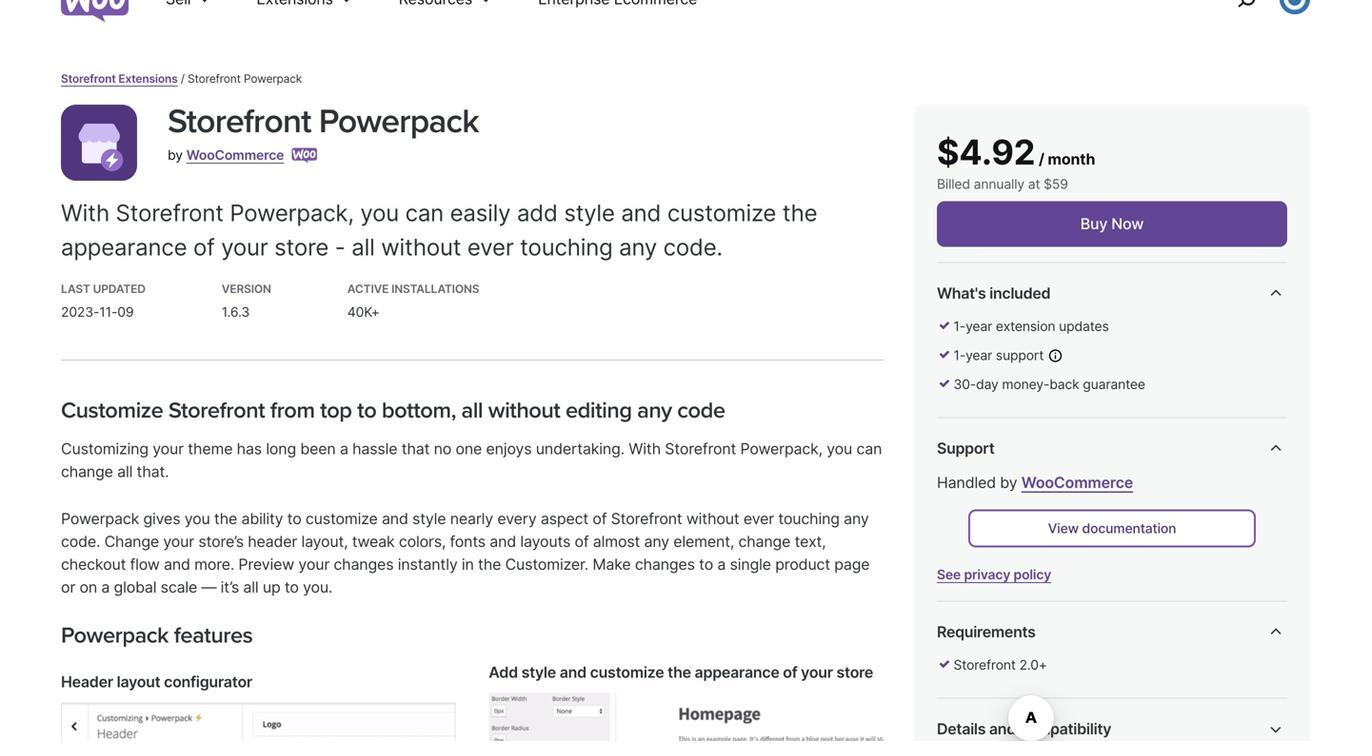 Task type: vqa. For each thing, say whether or not it's contained in the screenshot.
search box
no



Task type: describe. For each thing, give the bounding box(es) containing it.
the inside with storefront powerpack, you can easily add style and customize the appearance of your store - all without ever touching any code.
[[783, 199, 818, 227]]

1 vertical spatial by
[[1000, 474, 1018, 493]]

1 horizontal spatial the
[[478, 556, 501, 574]]

last
[[61, 283, 90, 296]]

a inside the customizing your theme has long been a hassle that no one enjoys undertaking. with storefront powerpack, you can change all that.
[[340, 440, 348, 458]]

touching inside powerpack gives you the ability to customize and style nearly every aspect of storefront without ever touching any code. change your store's header layout, tweak colors, fonts and layouts of almost any element, change text, checkout flow and more. preview your changes instantly in the customizer. make changes to a single product page or on a global scale — it's all up to you.
[[779, 510, 840, 529]]

storefront inside the breadcrumb element
[[61, 72, 116, 86]]

handled
[[937, 474, 996, 493]]

has
[[237, 440, 262, 458]]

month
[[1048, 150, 1096, 169]]

support
[[937, 440, 995, 458]]

all up "one"
[[461, 398, 483, 425]]

buy
[[1081, 215, 1108, 233]]

09
[[117, 304, 134, 321]]

2 vertical spatial a
[[101, 579, 110, 597]]

customize storefront from top to bottom, all without editing any code
[[61, 398, 725, 425]]

details
[[937, 721, 986, 739]]

hassle
[[353, 440, 398, 458]]

style inside with storefront powerpack, you can easily add style and customize the appearance of your store - all without ever touching any code.
[[564, 199, 615, 227]]

checkout
[[61, 556, 126, 574]]

theme
[[188, 440, 233, 458]]

it's
[[221, 579, 239, 597]]

chevron up image for details and compatibility
[[1265, 719, 1288, 742]]

in
[[462, 556, 474, 574]]

customize
[[61, 398, 163, 425]]

changes
[[635, 556, 695, 574]]

see
[[937, 567, 961, 584]]

single
[[730, 556, 771, 574]]

view documentation link
[[969, 510, 1256, 548]]

to right up
[[285, 579, 299, 597]]

0 horizontal spatial the
[[214, 510, 237, 529]]

view documentation
[[1048, 521, 1177, 537]]

compatibility
[[1020, 721, 1112, 739]]

without inside with storefront powerpack, you can easily add style and customize the appearance of your store - all without ever touching any code.
[[381, 233, 461, 262]]

add
[[517, 199, 558, 227]]

what's included
[[937, 284, 1051, 303]]

customizer.
[[505, 556, 589, 574]]

powerpack gives you the ability to customize and style nearly every aspect of storefront without ever touching any code. change your store's header layout, tweak colors, fonts and layouts of almost any element, change text, checkout flow and more. preview your changes instantly in the customizer. make changes to a single product page or on a global scale — it's all up to you.
[[61, 510, 870, 597]]

storefront 2.0+
[[954, 658, 1048, 674]]

0 vertical spatial by
[[168, 147, 183, 163]]

to up header
[[287, 510, 302, 529]]

1- for 1-year extension updates
[[954, 319, 966, 335]]

search image
[[1232, 0, 1262, 14]]

code
[[677, 398, 725, 425]]

storefront from
[[168, 398, 315, 425]]

preview
[[239, 556, 294, 574]]

—
[[201, 579, 217, 597]]

updates
[[1059, 319, 1109, 335]]

one
[[456, 440, 482, 458]]

with inside with storefront powerpack, you can easily add style and customize the appearance of your store - all without ever touching any code.
[[61, 199, 109, 227]]

all inside the customizing your theme has long been a hassle that no one enjoys undertaking. with storefront powerpack, you can change all that.
[[117, 463, 133, 481]]

1-year extension updates
[[954, 319, 1109, 335]]

powerpack, inside the customizing your theme has long been a hassle that no one enjoys undertaking. with storefront powerpack, you can change all that.
[[741, 440, 823, 458]]

last updated 2023-11-09
[[61, 283, 146, 321]]

handled by woocommerce
[[937, 474, 1133, 493]]

powerpack inside powerpack gives you the ability to customize and style nearly every aspect of storefront without ever touching any code. change your store's header layout, tweak colors, fonts and layouts of almost any element, change text, checkout flow and more. preview your changes instantly in the customizer. make changes to a single product page or on a global scale — it's all up to you.
[[61, 510, 139, 529]]

up
[[263, 579, 281, 597]]

40k+
[[347, 304, 380, 321]]

element,
[[674, 533, 735, 552]]

woocommerce link for by
[[186, 147, 284, 163]]

customizing your theme has long been a hassle that no one enjoys undertaking. with storefront powerpack, you can change all that.
[[61, 440, 882, 481]]

layout
[[117, 673, 160, 692]]

billed
[[937, 176, 970, 193]]

easily
[[450, 199, 511, 227]]

change inside powerpack gives you the ability to customize and style nearly every aspect of storefront without ever touching any code. change your store's header layout, tweak colors, fonts and layouts of almost any element, change text, checkout flow and more. preview your changes instantly in the customizer. make changes to a single product page or on a global scale — it's all up to you.
[[739, 533, 791, 552]]

/
[[1039, 150, 1045, 169]]

code. inside with storefront powerpack, you can easily add style and customize the appearance of your store - all without ever touching any code.
[[663, 233, 723, 262]]

you inside with storefront powerpack, you can easily add style and customize the appearance of your store - all without ever touching any code.
[[360, 199, 399, 227]]

change inside the customizing your theme has long been a hassle that no one enjoys undertaking. with storefront powerpack, you can change all that.
[[61, 463, 113, 481]]

or
[[61, 579, 75, 597]]

annually
[[974, 176, 1025, 193]]

1-year support
[[954, 348, 1044, 364]]

1.6.3
[[222, 304, 250, 321]]

powerpack inside the breadcrumb element
[[244, 72, 302, 86]]

11-
[[99, 304, 117, 321]]

you inside the customizing your theme has long been a hassle that no one enjoys undertaking. with storefront powerpack, you can change all that.
[[827, 440, 853, 458]]

2023-
[[61, 304, 99, 321]]

style inside powerpack gives you the ability to customize and style nearly every aspect of storefront without ever touching any code. change your store's header layout, tweak colors, fonts and layouts of almost any element, change text, checkout flow and more. preview your changes instantly in the customizer. make changes to a single product page or on a global scale — it's all up to you.
[[412, 510, 446, 529]]

no
[[434, 440, 452, 458]]

1 vertical spatial woocommerce
[[1022, 474, 1133, 493]]

chevron up image for requirements
[[1265, 622, 1288, 644]]

back
[[1050, 377, 1080, 393]]

bottom,
[[382, 398, 456, 425]]

to right top
[[357, 398, 376, 425]]

$4.92
[[937, 132, 1036, 173]]

buy now
[[1081, 215, 1144, 233]]

of inside with storefront powerpack, you can easily add style and customize the appearance of your store - all without ever touching any code.
[[193, 233, 215, 262]]

by woocommerce
[[168, 147, 284, 163]]

view
[[1048, 521, 1079, 537]]

that.
[[137, 463, 169, 481]]

enjoys
[[486, 440, 532, 458]]

store inside with storefront powerpack, you can easily add style and customize the appearance of your store - all without ever touching any code.
[[274, 233, 329, 262]]

powerpack features
[[61, 623, 253, 650]]

extra information image
[[1048, 348, 1063, 364]]

what's
[[937, 284, 986, 303]]

storefront inside the customizing your theme has long been a hassle that no one enjoys undertaking. with storefront powerpack, you can change all that.
[[665, 440, 736, 458]]

buy now link
[[937, 202, 1288, 247]]

features
[[174, 623, 253, 650]]

-
[[335, 233, 345, 262]]

chevron up image for support
[[1265, 438, 1288, 461]]

active installations 40k+
[[347, 283, 479, 321]]

your inside with storefront powerpack, you can easily add style and customize the appearance of your store - all without ever touching any code.
[[221, 233, 268, 262]]

chevron up image for what's included
[[1265, 283, 1288, 305]]

customizing
[[61, 440, 148, 458]]

extension
[[996, 319, 1056, 335]]

money-
[[1002, 377, 1050, 393]]

flow
[[130, 556, 160, 574]]

customize inside with storefront powerpack, you can easily add style and customize the appearance of your store - all without ever touching any code.
[[668, 199, 776, 227]]



Task type: locate. For each thing, give the bounding box(es) containing it.
1 horizontal spatial store
[[837, 664, 874, 683]]

product icon image
[[61, 105, 137, 181]]

that
[[402, 440, 430, 458]]

editing
[[566, 398, 632, 425]]

every
[[498, 510, 537, 529]]

1 horizontal spatial touching
[[779, 510, 840, 529]]

storefront down by woocommerce
[[116, 199, 224, 227]]

ever down easily
[[468, 233, 514, 262]]

layouts
[[520, 533, 571, 552]]

1 horizontal spatial powerpack,
[[741, 440, 823, 458]]

and
[[621, 199, 661, 227], [382, 510, 408, 529], [490, 533, 516, 552], [164, 556, 190, 574], [560, 664, 587, 683], [989, 721, 1016, 739]]

0 horizontal spatial woocommerce link
[[186, 147, 284, 163]]

breadcrumb element
[[61, 71, 1311, 88]]

customize the
[[590, 664, 691, 683]]

$59
[[1044, 176, 1068, 193]]

day
[[976, 377, 999, 393]]

appearance inside with storefront powerpack, you can easily add style and customize the appearance of your store - all without ever touching any code.
[[61, 233, 187, 262]]

1 horizontal spatial code.
[[663, 233, 723, 262]]

installations
[[392, 283, 479, 296]]

1 vertical spatial change
[[739, 533, 791, 552]]

0 vertical spatial 1-
[[954, 319, 966, 335]]

with storefront powerpack, you can easily add style and customize the appearance of your store - all without ever touching any code.
[[61, 199, 818, 262]]

product
[[776, 556, 831, 574]]

0 horizontal spatial customize
[[306, 510, 378, 529]]

version 1.6.3
[[222, 283, 271, 321]]

change up the single at right
[[739, 533, 791, 552]]

powerpack,
[[230, 199, 354, 227], [741, 440, 823, 458]]

1 vertical spatial customize
[[306, 510, 378, 529]]

1 vertical spatial woocommerce link
[[1022, 474, 1133, 493]]

nearly
[[450, 510, 493, 529]]

see privacy policy link
[[937, 567, 1052, 584]]

any inside with storefront powerpack, you can easily add style and customize the appearance of your store - all without ever touching any code.
[[619, 233, 657, 262]]

1 vertical spatial store
[[837, 664, 874, 683]]

customize inside powerpack gives you the ability to customize and style nearly every aspect of storefront without ever touching any code. change your store's header layout, tweak colors, fonts and layouts of almost any element, change text, checkout flow and more. preview your changes instantly in the customizer. make changes to a single product page or on a global scale — it's all up to you.
[[306, 510, 378, 529]]

code.
[[663, 233, 723, 262], [61, 533, 100, 552]]

woocommerce
[[186, 147, 284, 163], [1022, 474, 1133, 493]]

/ storefront
[[181, 72, 241, 86]]

change down customizing
[[61, 463, 113, 481]]

0 vertical spatial year
[[966, 319, 993, 335]]

2 chevron up image from the top
[[1265, 438, 1288, 461]]

of
[[193, 233, 215, 262], [593, 510, 607, 529], [575, 533, 589, 552], [783, 664, 798, 683]]

2 horizontal spatial you
[[827, 440, 853, 458]]

year
[[966, 319, 993, 335], [966, 348, 993, 364]]

without up element,
[[687, 510, 740, 529]]

0 vertical spatial woocommerce
[[186, 147, 284, 163]]

2 horizontal spatial a
[[718, 556, 726, 574]]

0 horizontal spatial appearance
[[61, 233, 187, 262]]

woocommerce link for handled by
[[1022, 474, 1133, 493]]

0 horizontal spatial style
[[412, 510, 446, 529]]

can inside the customizing your theme has long been a hassle that no one enjoys undertaking. with storefront powerpack, you can change all that.
[[857, 440, 882, 458]]

year for support
[[966, 348, 993, 364]]

almost
[[593, 533, 640, 552]]

0 horizontal spatial store
[[274, 233, 329, 262]]

storefront extensions / storefront powerpack
[[61, 72, 302, 86]]

1 vertical spatial style
[[412, 510, 446, 529]]

by
[[168, 147, 183, 163], [1000, 474, 1018, 493]]

0 vertical spatial a
[[340, 440, 348, 458]]

0 horizontal spatial can
[[405, 199, 444, 227]]

0 horizontal spatial woocommerce
[[186, 147, 284, 163]]

2 1- from the top
[[954, 348, 966, 364]]

without inside powerpack gives you the ability to customize and style nearly every aspect of storefront without ever touching any code. change your store's header layout, tweak colors, fonts and layouts of almost any element, change text, checkout flow and more. preview your changes instantly in the customizer. make changes to a single product page or on a global scale — it's all up to you.
[[687, 510, 740, 529]]

gives
[[143, 510, 180, 529]]

with
[[61, 199, 109, 227], [629, 440, 661, 458]]

30-
[[954, 377, 976, 393]]

0 horizontal spatial a
[[101, 579, 110, 597]]

details and compatibility
[[937, 721, 1112, 739]]

at
[[1028, 176, 1040, 193]]

0 vertical spatial you
[[360, 199, 399, 227]]

0 vertical spatial powerpack,
[[230, 199, 354, 227]]

1 horizontal spatial appearance
[[695, 664, 780, 683]]

woocommerce left developed by woocommerce image
[[186, 147, 284, 163]]

3 chevron up image from the top
[[1265, 622, 1288, 644]]

1 horizontal spatial can
[[857, 440, 882, 458]]

storefront up almost
[[611, 510, 682, 529]]

1 vertical spatial year
[[966, 348, 993, 364]]

0 vertical spatial code.
[[663, 233, 723, 262]]

2 horizontal spatial style
[[564, 199, 615, 227]]

woocommerce link
[[186, 147, 284, 163], [1022, 474, 1133, 493]]

now
[[1112, 215, 1144, 233]]

1 horizontal spatial a
[[340, 440, 348, 458]]

storefront inside with storefront powerpack, you can easily add style and customize the appearance of your store - all without ever touching any code.
[[116, 199, 224, 227]]

active
[[347, 283, 389, 296]]

2 vertical spatial you
[[184, 510, 210, 529]]

1 vertical spatial 1-
[[954, 348, 966, 364]]

1- up 30-
[[954, 348, 966, 364]]

add style and customize the appearance of your store
[[489, 664, 874, 683]]

1 horizontal spatial by
[[1000, 474, 1018, 493]]

service navigation menu element
[[1197, 0, 1311, 30]]

year up day
[[966, 348, 993, 364]]

1 vertical spatial code.
[[61, 533, 100, 552]]

woocommerce link up view on the bottom
[[1022, 474, 1133, 493]]

add
[[489, 664, 518, 683]]

1- for 1-year support
[[954, 348, 966, 364]]

1 vertical spatial appearance
[[695, 664, 780, 683]]

1-
[[954, 319, 966, 335], [954, 348, 966, 364]]

support
[[996, 348, 1044, 364]]

0 horizontal spatial with
[[61, 199, 109, 227]]

chevron up image
[[1265, 283, 1288, 305], [1265, 438, 1288, 461], [1265, 622, 1288, 644], [1265, 719, 1288, 742]]

1 vertical spatial can
[[857, 440, 882, 458]]

0 horizontal spatial ever
[[468, 233, 514, 262]]

1 vertical spatial without
[[488, 398, 560, 425]]

1 vertical spatial the
[[214, 510, 237, 529]]

on
[[80, 579, 97, 597]]

can inside with storefront powerpack, you can easily add style and customize the appearance of your store - all without ever touching any code.
[[405, 199, 444, 227]]

2 year from the top
[[966, 348, 993, 364]]

touching up text, in the right bottom of the page
[[779, 510, 840, 529]]

1 vertical spatial ever
[[744, 510, 774, 529]]

$4.92 / month billed annually at $59
[[937, 132, 1096, 193]]

1 horizontal spatial style
[[522, 664, 556, 683]]

a right on
[[101, 579, 110, 597]]

colors,
[[399, 533, 446, 552]]

2 horizontal spatial without
[[687, 510, 740, 529]]

1 chevron up image from the top
[[1265, 283, 1288, 305]]

1 horizontal spatial with
[[629, 440, 661, 458]]

0 horizontal spatial touching
[[520, 233, 613, 262]]

header layout configurator
[[61, 673, 252, 692]]

year up 1-year support
[[966, 319, 993, 335]]

1 vertical spatial with
[[629, 440, 661, 458]]

your inside the customizing your theme has long been a hassle that no one enjoys undertaking. with storefront powerpack, you can change all that.
[[153, 440, 184, 458]]

your
[[221, 233, 268, 262], [153, 440, 184, 458], [163, 533, 194, 552], [299, 556, 330, 574], [801, 664, 833, 683]]

style up colors,
[[412, 510, 446, 529]]

ever inside powerpack gives you the ability to customize and style nearly every aspect of storefront without ever touching any code. change your store's header layout, tweak colors, fonts and layouts of almost any element, change text, checkout flow and more. preview your changes instantly in the customizer. make changes to a single product page or on a global scale — it's all up to you.
[[744, 510, 774, 529]]

ever up the single at right
[[744, 510, 774, 529]]

year for extension
[[966, 319, 993, 335]]

1 horizontal spatial woocommerce link
[[1022, 474, 1133, 493]]

2 vertical spatial without
[[687, 510, 740, 529]]

make
[[593, 556, 631, 574]]

0 vertical spatial touching
[[520, 233, 613, 262]]

1 horizontal spatial customize
[[668, 199, 776, 227]]

all left up
[[243, 579, 259, 597]]

0 vertical spatial store
[[274, 233, 329, 262]]

without up enjoys
[[488, 398, 560, 425]]

2 vertical spatial style
[[522, 664, 556, 683]]

by down storefront extensions / storefront powerpack
[[168, 147, 183, 163]]

storefront down code
[[665, 440, 736, 458]]

0 vertical spatial change
[[61, 463, 113, 481]]

1 vertical spatial powerpack,
[[741, 440, 823, 458]]

1 year from the top
[[966, 319, 993, 335]]

and inside with storefront powerpack, you can easily add style and customize the appearance of your store - all without ever touching any code.
[[621, 199, 661, 227]]

fonts
[[450, 533, 486, 552]]

1 1- from the top
[[954, 319, 966, 335]]

1 vertical spatial touching
[[779, 510, 840, 529]]

1 horizontal spatial ever
[[744, 510, 774, 529]]

by right handled
[[1000, 474, 1018, 493]]

more.
[[194, 556, 234, 574]]

woocommerce up view on the bottom
[[1022, 474, 1133, 493]]

0 horizontal spatial you
[[184, 510, 210, 529]]

powerpack, inside with storefront powerpack, you can easily add style and customize the appearance of your store - all without ever touching any code.
[[230, 199, 354, 227]]

all right -
[[352, 233, 375, 262]]

powerpack
[[244, 72, 302, 86], [319, 102, 479, 142], [61, 510, 139, 529], [61, 623, 169, 650]]

storefront left extensions
[[61, 72, 116, 86]]

1 horizontal spatial woocommerce
[[1022, 474, 1133, 493]]

all inside with storefront powerpack, you can easily add style and customize the appearance of your store - all without ever touching any code.
[[352, 233, 375, 262]]

1 horizontal spatial change
[[739, 533, 791, 552]]

see privacy policy
[[937, 567, 1052, 584]]

0 vertical spatial woocommerce link
[[186, 147, 284, 163]]

1- down what's
[[954, 319, 966, 335]]

0 vertical spatial can
[[405, 199, 444, 227]]

woocommerce link left developed by woocommerce image
[[186, 147, 284, 163]]

been
[[300, 440, 336, 458]]

2 vertical spatial the
[[478, 556, 501, 574]]

tweak
[[352, 533, 395, 552]]

0 vertical spatial the
[[783, 199, 818, 227]]

store's
[[198, 533, 244, 552]]

4 chevron up image from the top
[[1265, 719, 1288, 742]]

ability
[[241, 510, 283, 529]]

you inside powerpack gives you the ability to customize and style nearly every aspect of storefront without ever touching any code. change your store's header layout, tweak colors, fonts and layouts of almost any element, change text, checkout flow and more. preview your changes instantly in the customizer. make changes to a single product page or on a global scale — it's all up to you.
[[184, 510, 210, 529]]

1 vertical spatial you
[[827, 440, 853, 458]]

1 horizontal spatial you
[[360, 199, 399, 227]]

with down product icon
[[61, 199, 109, 227]]

all inside powerpack gives you the ability to customize and style nearly every aspect of storefront without ever touching any code. change your store's header layout, tweak colors, fonts and layouts of almost any element, change text, checkout flow and more. preview your changes instantly in the customizer. make changes to a single product page or on a global scale — it's all up to you.
[[243, 579, 259, 597]]

with down editing
[[629, 440, 661, 458]]

undertaking.
[[536, 440, 625, 458]]

without up installations
[[381, 233, 461, 262]]

you
[[360, 199, 399, 227], [827, 440, 853, 458], [184, 510, 210, 529]]

0 horizontal spatial code.
[[61, 533, 100, 552]]

touching inside with storefront powerpack, you can easily add style and customize the appearance of your store - all without ever touching any code.
[[520, 233, 613, 262]]

developed by woocommerce image
[[292, 148, 318, 163]]

0 vertical spatial customize
[[668, 199, 776, 227]]

0 vertical spatial style
[[564, 199, 615, 227]]

touching down the add
[[520, 233, 613, 262]]

to down element,
[[699, 556, 713, 574]]

0 horizontal spatial change
[[61, 463, 113, 481]]

storefront down requirements
[[954, 658, 1016, 674]]

all left the that.
[[117, 463, 133, 481]]

0 horizontal spatial powerpack,
[[230, 199, 354, 227]]

policy
[[1014, 567, 1052, 584]]

0 horizontal spatial without
[[381, 233, 461, 262]]

storefront inside powerpack gives you the ability to customize and style nearly every aspect of storefront without ever touching any code. change your store's header layout, tweak colors, fonts and layouts of almost any element, change text, checkout flow and more. preview your changes instantly in the customizer. make changes to a single product page or on a global scale — it's all up to you.
[[611, 510, 682, 529]]

0 vertical spatial without
[[381, 233, 461, 262]]

change
[[104, 533, 159, 552]]

store
[[274, 233, 329, 262], [837, 664, 874, 683]]

0 vertical spatial with
[[61, 199, 109, 227]]

extensions
[[118, 72, 178, 86]]

code. inside powerpack gives you the ability to customize and style nearly every aspect of storefront without ever touching any code. change your store's header layout, tweak colors, fonts and layouts of almost any element, change text, checkout flow and more. preview your changes instantly in the customizer. make changes to a single product page or on a global scale — it's all up to you.
[[61, 533, 100, 552]]

1 vertical spatial a
[[718, 556, 726, 574]]

style right add
[[522, 664, 556, 683]]

you.
[[303, 579, 333, 597]]

ever
[[468, 233, 514, 262], [744, 510, 774, 529]]

0 horizontal spatial by
[[168, 147, 183, 163]]

privacy
[[964, 567, 1011, 584]]

top
[[320, 398, 352, 425]]

a down element,
[[718, 556, 726, 574]]

storefront up by woocommerce
[[168, 102, 311, 142]]

guarantee
[[1083, 377, 1146, 393]]

style right the add
[[564, 199, 615, 227]]

with inside the customizing your theme has long been a hassle that no one enjoys undertaking. with storefront powerpack, you can change all that.
[[629, 440, 661, 458]]

1 horizontal spatial without
[[488, 398, 560, 425]]

storefront powerpack
[[168, 102, 479, 142]]

updated
[[93, 283, 146, 296]]

0 vertical spatial ever
[[468, 233, 514, 262]]

ever inside with storefront powerpack, you can easily add style and customize the appearance of your store - all without ever touching any code.
[[468, 233, 514, 262]]

a right been
[[340, 440, 348, 458]]

0 vertical spatial appearance
[[61, 233, 187, 262]]

global
[[114, 579, 157, 597]]

2 horizontal spatial the
[[783, 199, 818, 227]]

included
[[990, 284, 1051, 303]]



